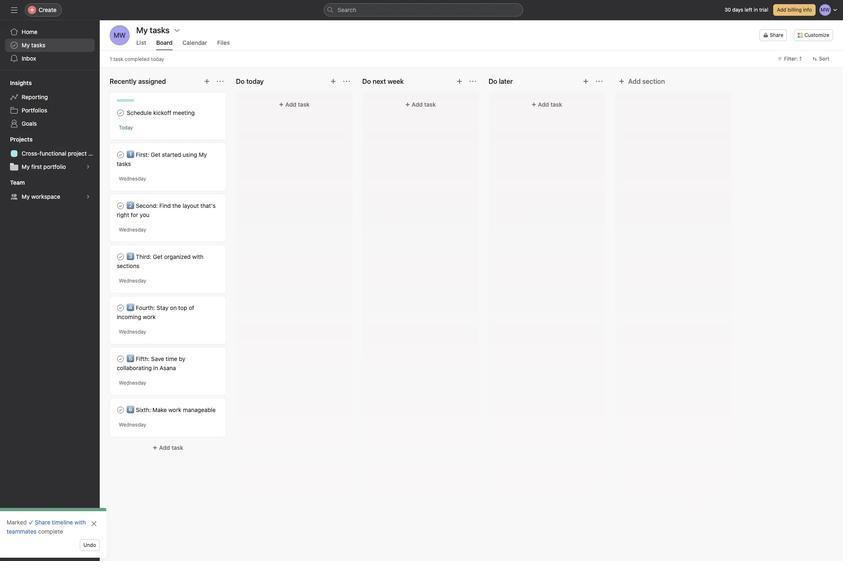 Task type: vqa. For each thing, say whether or not it's contained in the screenshot.
ACCOUNT button
no



Task type: locate. For each thing, give the bounding box(es) containing it.
completed checkbox for 4️⃣ fourth: stay on top of incoming work
[[116, 303, 125, 313]]

1 add task image from the left
[[204, 78, 210, 85]]

0 horizontal spatial 1
[[110, 56, 112, 62]]

completed checkbox for 1️⃣ first: get started using my tasks
[[116, 150, 125, 160]]

third:
[[136, 253, 151, 261]]

my workspace link
[[5, 190, 95, 204]]

wednesday for 2️⃣ second: find the layout that's right for you
[[119, 227, 146, 233]]

1 vertical spatial get
[[153, 253, 163, 261]]

task for do today
[[298, 101, 310, 108]]

3 completed image from the top
[[116, 252, 125, 262]]

completed image up right
[[116, 201, 125, 211]]

get right first:
[[151, 151, 160, 158]]

1 down mw button
[[110, 56, 112, 62]]

add task image
[[204, 78, 210, 85], [330, 78, 337, 85], [456, 78, 463, 85]]

home link
[[5, 25, 95, 39]]

in down save
[[153, 365, 158, 372]]

with inside "✓ share timeline with teammates"
[[75, 519, 86, 526]]

undo button
[[80, 540, 100, 552]]

projects element
[[0, 132, 100, 175]]

sort button
[[809, 53, 833, 65]]

0 vertical spatial completed image
[[116, 201, 125, 211]]

list link
[[136, 39, 146, 50]]

5 wednesday from the top
[[119, 380, 146, 386]]

0 vertical spatial work
[[143, 314, 156, 321]]

2️⃣
[[127, 202, 134, 209]]

my inside 1️⃣ first: get started using my tasks
[[199, 151, 207, 158]]

completed image left 3️⃣
[[116, 252, 125, 262]]

2 more section actions image from the left
[[470, 78, 476, 85]]

1 completed image from the top
[[116, 201, 125, 211]]

with left "close" "icon"
[[75, 519, 86, 526]]

1 vertical spatial tasks
[[117, 160, 131, 167]]

wednesday button down the incoming
[[119, 329, 146, 335]]

1 vertical spatial with
[[75, 519, 86, 526]]

wednesday button down 'for'
[[119, 227, 146, 233]]

first:
[[136, 151, 149, 158]]

search list box
[[323, 3, 523, 17]]

1 horizontal spatial tasks
[[117, 160, 131, 167]]

my right the using
[[199, 151, 207, 158]]

my
[[22, 42, 30, 49], [199, 151, 207, 158], [22, 163, 30, 170], [22, 193, 30, 200]]

portfolios
[[22, 107, 47, 114]]

wednesday button
[[119, 176, 146, 182], [119, 227, 146, 233], [119, 278, 146, 284], [119, 329, 146, 335], [119, 380, 146, 386], [119, 422, 146, 428]]

completed checkbox up right
[[116, 201, 125, 211]]

get inside 3️⃣ third: get organized with sections
[[153, 253, 163, 261]]

my inside global element
[[22, 42, 30, 49]]

1 wednesday button from the top
[[119, 176, 146, 182]]

0 vertical spatial share
[[770, 32, 783, 38]]

5️⃣
[[127, 356, 134, 363]]

wednesday button down sections
[[119, 278, 146, 284]]

Completed checkbox
[[116, 108, 125, 118], [116, 150, 125, 160]]

goals
[[22, 120, 37, 127]]

wednesday button down collaborating
[[119, 380, 146, 386]]

3 completed checkbox from the top
[[116, 303, 125, 313]]

1 vertical spatial share
[[35, 519, 50, 526]]

wednesday down the incoming
[[119, 329, 146, 335]]

see details, my workspace image
[[86, 194, 91, 199]]

0 horizontal spatial more section actions image
[[343, 78, 350, 85]]

completed image up "today"
[[116, 108, 125, 118]]

1 horizontal spatial more section actions image
[[470, 78, 476, 85]]

4 wednesday button from the top
[[119, 329, 146, 335]]

0 horizontal spatial add task image
[[204, 78, 210, 85]]

completed image for 2️⃣ second: find the layout that's right for you
[[116, 201, 125, 211]]

2 wednesday button from the top
[[119, 227, 146, 233]]

my for my tasks
[[22, 42, 30, 49]]

more section actions image right add task icon
[[596, 78, 602, 85]]

task
[[113, 56, 123, 62], [298, 101, 310, 108], [424, 101, 436, 108], [551, 101, 562, 108], [172, 445, 183, 452]]

my inside 'projects' element
[[22, 163, 30, 170]]

tasks down 1️⃣
[[117, 160, 131, 167]]

my for my first portfolio
[[22, 163, 30, 170]]

1 horizontal spatial 1
[[799, 56, 802, 62]]

insights
[[10, 79, 32, 86]]

completed image
[[116, 201, 125, 211], [116, 354, 125, 364]]

5 wednesday button from the top
[[119, 380, 146, 386]]

mw
[[114, 32, 126, 39]]

work down fourth:
[[143, 314, 156, 321]]

today button
[[119, 125, 133, 131]]

sections
[[117, 263, 139, 270]]

more section actions image left 'do'
[[343, 78, 350, 85]]

share
[[770, 32, 783, 38], [35, 519, 50, 526]]

0 horizontal spatial work
[[143, 314, 156, 321]]

2️⃣ second: find the layout that's right for you
[[117, 202, 216, 219]]

2 completed image from the top
[[116, 354, 125, 364]]

schedule
[[127, 109, 152, 116]]

2 horizontal spatial more section actions image
[[596, 78, 602, 85]]

wednesday down 1️⃣
[[119, 176, 146, 182]]

get inside 1️⃣ first: get started using my tasks
[[151, 151, 160, 158]]

wednesday for 1️⃣ first: get started using my tasks
[[119, 176, 146, 182]]

completed image for schedule kickoff meeting
[[116, 108, 125, 118]]

completed checkbox left 1️⃣
[[116, 150, 125, 160]]

work right 'make' on the left bottom
[[168, 407, 181, 414]]

with right organized
[[192, 253, 203, 261]]

more section actions image for do next week
[[470, 78, 476, 85]]

3 wednesday button from the top
[[119, 278, 146, 284]]

by
[[179, 356, 185, 363]]

completed checkbox left 4️⃣
[[116, 303, 125, 313]]

my up inbox
[[22, 42, 30, 49]]

completed image left the 6️⃣
[[116, 406, 125, 416]]

2 completed checkbox from the top
[[116, 150, 125, 160]]

wednesday for 6️⃣ sixth: make work manageable
[[119, 422, 146, 428]]

1 1 from the left
[[799, 56, 802, 62]]

do later
[[489, 78, 513, 85]]

more section actions image left do later
[[470, 78, 476, 85]]

0 vertical spatial completed checkbox
[[116, 108, 125, 118]]

more section actions image
[[343, 78, 350, 85], [470, 78, 476, 85], [596, 78, 602, 85]]

2 completed checkbox from the top
[[116, 252, 125, 262]]

6 wednesday from the top
[[119, 422, 146, 428]]

add task button
[[241, 97, 347, 112], [367, 97, 474, 112], [494, 97, 600, 112], [110, 441, 226, 456]]

1 vertical spatial work
[[168, 407, 181, 414]]

add task image
[[583, 78, 589, 85]]

3 wednesday from the top
[[119, 278, 146, 284]]

second:
[[136, 202, 158, 209]]

first
[[31, 163, 42, 170]]

in right left
[[754, 7, 758, 13]]

inbox
[[22, 55, 36, 62]]

board
[[156, 39, 173, 46]]

in inside 5️⃣ fifth: save time by collaborating in asana
[[153, 365, 158, 372]]

team button
[[0, 179, 25, 187]]

add task for do next week
[[412, 101, 436, 108]]

6️⃣
[[127, 407, 134, 414]]

1 completed image from the top
[[116, 108, 125, 118]]

1 horizontal spatial work
[[168, 407, 181, 414]]

get
[[151, 151, 160, 158], [153, 253, 163, 261]]

customize button
[[794, 30, 833, 41]]

share button
[[759, 30, 787, 41]]

marked
[[7, 519, 28, 526]]

projects
[[10, 136, 33, 143]]

share up the complete
[[35, 519, 50, 526]]

wednesday button for 3️⃣ third: get organized with sections
[[119, 278, 146, 284]]

0 horizontal spatial with
[[75, 519, 86, 526]]

1 task completed today
[[110, 56, 164, 62]]

wednesday down the 6️⃣
[[119, 422, 146, 428]]

1 vertical spatial completed image
[[116, 354, 125, 364]]

add task
[[285, 101, 310, 108], [412, 101, 436, 108], [538, 101, 562, 108], [159, 445, 183, 452]]

my tasks
[[136, 25, 170, 35]]

2 completed image from the top
[[116, 150, 125, 160]]

work inside the 4️⃣ fourth: stay on top of incoming work
[[143, 314, 156, 321]]

wednesday down 'for'
[[119, 227, 146, 233]]

1 horizontal spatial with
[[192, 253, 203, 261]]

1 completed checkbox from the top
[[116, 108, 125, 118]]

completed checkbox left "5️⃣"
[[116, 354, 125, 364]]

2 wednesday from the top
[[119, 227, 146, 233]]

completed checkbox for schedule kickoff meeting
[[116, 108, 125, 118]]

asana
[[160, 365, 176, 372]]

add task image left 'do'
[[330, 78, 337, 85]]

completed checkbox for 3️⃣ third: get organized with sections
[[116, 252, 125, 262]]

0 vertical spatial get
[[151, 151, 160, 158]]

inbox link
[[5, 52, 95, 65]]

top
[[178, 305, 187, 312]]

share inside button
[[770, 32, 783, 38]]

wednesday for 3️⃣ third: get organized with sections
[[119, 278, 146, 284]]

add billing info button
[[773, 4, 816, 16]]

3 more section actions image from the left
[[596, 78, 602, 85]]

2 horizontal spatial add task image
[[456, 78, 463, 85]]

global element
[[0, 20, 100, 70]]

today
[[151, 56, 164, 62]]

5 completed image from the top
[[116, 406, 125, 416]]

my workspace
[[22, 193, 60, 200]]

add task image left more section actions icon
[[204, 78, 210, 85]]

wednesday button for 6️⃣ sixth: make work manageable
[[119, 422, 146, 428]]

0 horizontal spatial in
[[153, 365, 158, 372]]

with
[[192, 253, 203, 261], [75, 519, 86, 526]]

teammates
[[7, 529, 36, 536]]

1 vertical spatial in
[[153, 365, 158, 372]]

completed checkbox up "today"
[[116, 108, 125, 118]]

completed checkbox left the 6️⃣
[[116, 406, 125, 416]]

1 right filter:
[[799, 56, 802, 62]]

1 wednesday from the top
[[119, 176, 146, 182]]

1 horizontal spatial share
[[770, 32, 783, 38]]

my left first
[[22, 163, 30, 170]]

wednesday
[[119, 176, 146, 182], [119, 227, 146, 233], [119, 278, 146, 284], [119, 329, 146, 335], [119, 380, 146, 386], [119, 422, 146, 428]]

5 completed checkbox from the top
[[116, 406, 125, 416]]

4 completed image from the top
[[116, 303, 125, 313]]

completed checkbox for 5️⃣ fifth: save time by collaborating in asana
[[116, 354, 125, 364]]

completed image left "5️⃣"
[[116, 354, 125, 364]]

teams element
[[0, 175, 100, 205]]

customize
[[805, 32, 829, 38]]

1 completed checkbox from the top
[[116, 201, 125, 211]]

30
[[725, 7, 731, 13]]

my down team
[[22, 193, 30, 200]]

hide sidebar image
[[11, 7, 17, 13]]

0 horizontal spatial share
[[35, 519, 50, 526]]

project
[[68, 150, 87, 157]]

on
[[170, 305, 177, 312]]

4️⃣ fourth: stay on top of incoming work
[[117, 305, 194, 321]]

tasks inside global element
[[31, 42, 45, 49]]

with inside 3️⃣ third: get organized with sections
[[192, 253, 203, 261]]

wednesday down sections
[[119, 278, 146, 284]]

1 vertical spatial completed checkbox
[[116, 150, 125, 160]]

add section
[[628, 78, 665, 85]]

1
[[799, 56, 802, 62], [110, 56, 112, 62]]

work
[[143, 314, 156, 321], [168, 407, 181, 414]]

1 more section actions image from the left
[[343, 78, 350, 85]]

add
[[777, 7, 786, 13], [628, 78, 641, 85], [285, 101, 296, 108], [412, 101, 423, 108], [538, 101, 549, 108], [159, 445, 170, 452]]

add task for do today
[[285, 101, 310, 108]]

wednesday button down the 6️⃣
[[119, 422, 146, 428]]

get right third:
[[153, 253, 163, 261]]

completed checkbox left 3️⃣
[[116, 252, 125, 262]]

that's
[[200, 202, 216, 209]]

completed image left 1️⃣
[[116, 150, 125, 160]]

filter: 1 button
[[774, 53, 805, 65]]

wednesday down collaborating
[[119, 380, 146, 386]]

share up filter: 1 dropdown button
[[770, 32, 783, 38]]

0 vertical spatial with
[[192, 253, 203, 261]]

completed image for 5️⃣ fifth: save time by collaborating in asana
[[116, 354, 125, 364]]

add task image left do later
[[456, 78, 463, 85]]

Completed checkbox
[[116, 201, 125, 211], [116, 252, 125, 262], [116, 303, 125, 313], [116, 354, 125, 364], [116, 406, 125, 416]]

manageable
[[183, 407, 216, 414]]

my for my workspace
[[22, 193, 30, 200]]

completed image left 4️⃣
[[116, 303, 125, 313]]

wednesday button down 1️⃣
[[119, 176, 146, 182]]

goals link
[[5, 117, 95, 130]]

6 wednesday button from the top
[[119, 422, 146, 428]]

time
[[166, 356, 177, 363]]

create button
[[25, 3, 62, 17]]

complete
[[36, 529, 63, 536]]

plan
[[88, 150, 100, 157]]

0 horizontal spatial tasks
[[31, 42, 45, 49]]

1 horizontal spatial add task image
[[330, 78, 337, 85]]

see details, my first portfolio image
[[86, 165, 91, 170]]

4 wednesday from the top
[[119, 329, 146, 335]]

make
[[152, 407, 167, 414]]

✓ share timeline with teammates link
[[7, 519, 86, 536]]

my first portfolio link
[[5, 160, 95, 174]]

tasks down home
[[31, 42, 45, 49]]

add task button for do later
[[494, 97, 600, 112]]

3 add task image from the left
[[456, 78, 463, 85]]

completed image
[[116, 108, 125, 118], [116, 150, 125, 160], [116, 252, 125, 262], [116, 303, 125, 313], [116, 406, 125, 416]]

wednesday button for 1️⃣ first: get started using my tasks
[[119, 176, 146, 182]]

3️⃣ third: get organized with sections
[[117, 253, 203, 270]]

1 horizontal spatial in
[[754, 7, 758, 13]]

my inside teams element
[[22, 193, 30, 200]]

of
[[189, 305, 194, 312]]

4 completed checkbox from the top
[[116, 354, 125, 364]]

2 add task image from the left
[[330, 78, 337, 85]]

you
[[140, 211, 149, 219]]

0 vertical spatial in
[[754, 7, 758, 13]]

0 vertical spatial tasks
[[31, 42, 45, 49]]



Task type: describe. For each thing, give the bounding box(es) containing it.
files link
[[217, 39, 230, 50]]

insights element
[[0, 76, 100, 132]]

add task image for do next week
[[456, 78, 463, 85]]

meeting
[[173, 109, 195, 116]]

collaborating
[[117, 365, 152, 372]]

create
[[39, 6, 56, 13]]

share inside "✓ share timeline with teammates"
[[35, 519, 50, 526]]

insights button
[[0, 79, 32, 87]]

add section button
[[615, 74, 668, 89]]

wednesday button for 5️⃣ fifth: save time by collaborating in asana
[[119, 380, 146, 386]]

1️⃣ first: get started using my tasks
[[117, 151, 207, 167]]

wednesday for 4️⃣ fourth: stay on top of incoming work
[[119, 329, 146, 335]]

for
[[131, 211, 138, 219]]

do
[[362, 78, 371, 85]]

get for organized
[[153, 253, 163, 261]]

workspace
[[31, 193, 60, 200]]

next week
[[373, 78, 404, 85]]

undo
[[83, 543, 96, 549]]

incoming
[[117, 314, 141, 321]]

save
[[151, 356, 164, 363]]

add task image for recently assigned
[[204, 78, 210, 85]]

task for do next week
[[424, 101, 436, 108]]

✓ share timeline with teammates
[[7, 519, 86, 536]]

mw button
[[110, 25, 130, 45]]

portfolios link
[[5, 104, 95, 117]]

list
[[136, 39, 146, 46]]

recently assigned
[[110, 78, 166, 85]]

team
[[10, 179, 25, 186]]

cross-functional project plan
[[22, 150, 100, 157]]

billing
[[788, 7, 802, 13]]

completed image for 6️⃣ sixth: make work manageable
[[116, 406, 125, 416]]

stay
[[157, 305, 168, 312]]

1️⃣
[[127, 151, 134, 158]]

get for started
[[151, 151, 160, 158]]

do next week
[[362, 78, 404, 85]]

4️⃣
[[127, 305, 134, 312]]

30 days left in trial
[[725, 7, 768, 13]]

left
[[745, 7, 752, 13]]

kickoff
[[153, 109, 171, 116]]

schedule kickoff meeting
[[127, 109, 195, 116]]

3️⃣
[[127, 253, 134, 261]]

completed
[[125, 56, 150, 62]]

section
[[642, 78, 665, 85]]

sort
[[819, 56, 829, 62]]

add task for do later
[[538, 101, 562, 108]]

wednesday button for 2️⃣ second: find the layout that's right for you
[[119, 227, 146, 233]]

completed image for 3️⃣ third: get organized with sections
[[116, 252, 125, 262]]

calendar link
[[182, 39, 207, 50]]

portfolio
[[43, 163, 66, 170]]

wednesday for 5️⃣ fifth: save time by collaborating in asana
[[119, 380, 146, 386]]

reporting link
[[5, 91, 95, 104]]

task for do later
[[551, 101, 562, 108]]

find
[[159, 202, 171, 209]]

my tasks link
[[5, 39, 95, 52]]

functional
[[40, 150, 66, 157]]

trial
[[759, 7, 768, 13]]

add task button for do today
[[241, 97, 347, 112]]

6️⃣ sixth: make work manageable
[[127, 407, 216, 414]]

completed checkbox for 2️⃣ second: find the layout that's right for you
[[116, 201, 125, 211]]

tasks inside 1️⃣ first: get started using my tasks
[[117, 160, 131, 167]]

do today
[[236, 78, 264, 85]]

5️⃣ fifth: save time by collaborating in asana
[[117, 356, 185, 372]]

board link
[[156, 39, 173, 50]]

completed checkbox for 6️⃣ sixth: make work manageable
[[116, 406, 125, 416]]

completed image for 4️⃣ fourth: stay on top of incoming work
[[116, 303, 125, 313]]

cross-functional project plan link
[[5, 147, 100, 160]]

search button
[[323, 3, 523, 17]]

the
[[172, 202, 181, 209]]

my first portfolio
[[22, 163, 66, 170]]

more section actions image
[[217, 78, 224, 85]]

add task image for do today
[[330, 78, 337, 85]]

layout
[[183, 202, 199, 209]]

1 inside dropdown button
[[799, 56, 802, 62]]

calendar
[[182, 39, 207, 46]]

home
[[22, 28, 38, 35]]

add task button for do next week
[[367, 97, 474, 112]]

wednesday button for 4️⃣ fourth: stay on top of incoming work
[[119, 329, 146, 335]]

timeline
[[52, 519, 73, 526]]

filter: 1
[[784, 56, 802, 62]]

more section actions image for do today
[[343, 78, 350, 85]]

show options image
[[174, 27, 180, 34]]

2 1 from the left
[[110, 56, 112, 62]]

right
[[117, 211, 129, 219]]

completed image for 1️⃣ first: get started using my tasks
[[116, 150, 125, 160]]

sixth:
[[136, 407, 151, 414]]

my tasks
[[22, 42, 45, 49]]

more section actions image for do later
[[596, 78, 602, 85]]

close image
[[91, 521, 97, 528]]

add inside button
[[777, 7, 786, 13]]

search
[[338, 6, 356, 13]]

add inside button
[[628, 78, 641, 85]]

reporting
[[22, 93, 48, 101]]

today
[[119, 125, 133, 131]]

fifth:
[[136, 356, 150, 363]]



